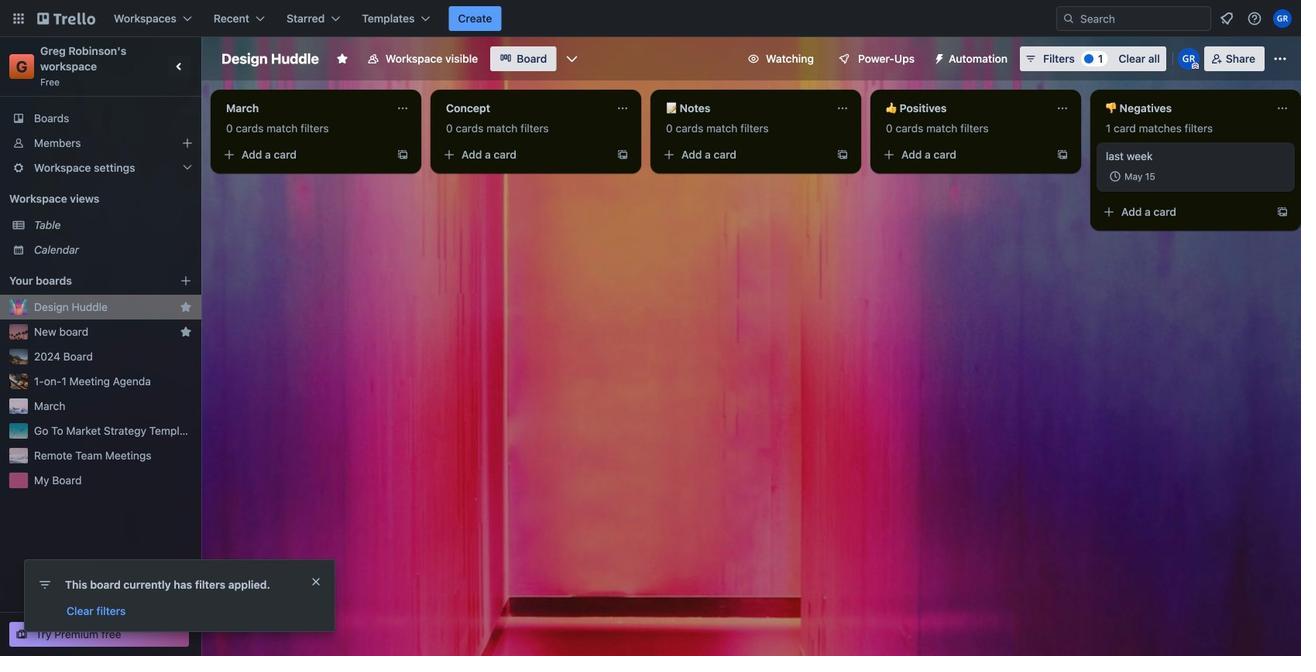 Task type: vqa. For each thing, say whether or not it's contained in the screenshot.
topmost button
no



Task type: locate. For each thing, give the bounding box(es) containing it.
Board name text field
[[214, 46, 327, 71]]

None text field
[[217, 96, 390, 121], [657, 96, 830, 121], [877, 96, 1050, 121], [1097, 96, 1270, 121], [217, 96, 390, 121], [657, 96, 830, 121], [877, 96, 1050, 121], [1097, 96, 1270, 121]]

None text field
[[437, 96, 610, 121]]

create from template… image
[[617, 149, 629, 161]]

your boards with 8 items element
[[9, 272, 156, 290]]

greg robinson (gregrobinson96) image
[[1178, 48, 1200, 70]]

alert
[[25, 561, 335, 632]]

create from template… image
[[397, 149, 409, 161], [837, 149, 849, 161], [1056, 149, 1069, 161], [1276, 206, 1289, 218]]

2 starred icon image from the top
[[180, 326, 192, 338]]

show menu image
[[1273, 51, 1288, 67]]

starred icon image
[[180, 301, 192, 314], [180, 326, 192, 338]]

add board image
[[180, 275, 192, 287]]

primary element
[[0, 0, 1301, 37]]

1 vertical spatial starred icon image
[[180, 326, 192, 338]]

workspace navigation collapse icon image
[[169, 56, 191, 77]]

None checkbox
[[1106, 167, 1160, 186]]

dismiss flag image
[[310, 576, 322, 589]]

0 vertical spatial starred icon image
[[180, 301, 192, 314]]



Task type: describe. For each thing, give the bounding box(es) containing it.
greg robinson (gregrobinson96) image
[[1273, 9, 1292, 28]]

1 starred icon image from the top
[[180, 301, 192, 314]]

sm image
[[927, 46, 949, 68]]

0 notifications image
[[1218, 9, 1236, 28]]

customize views image
[[564, 51, 580, 67]]

open information menu image
[[1247, 11, 1262, 26]]

Search field
[[1075, 8, 1211, 29]]

search image
[[1063, 12, 1075, 25]]

star or unstar board image
[[336, 53, 348, 65]]

this member is an admin of this board. image
[[1192, 63, 1199, 70]]

back to home image
[[37, 6, 95, 31]]



